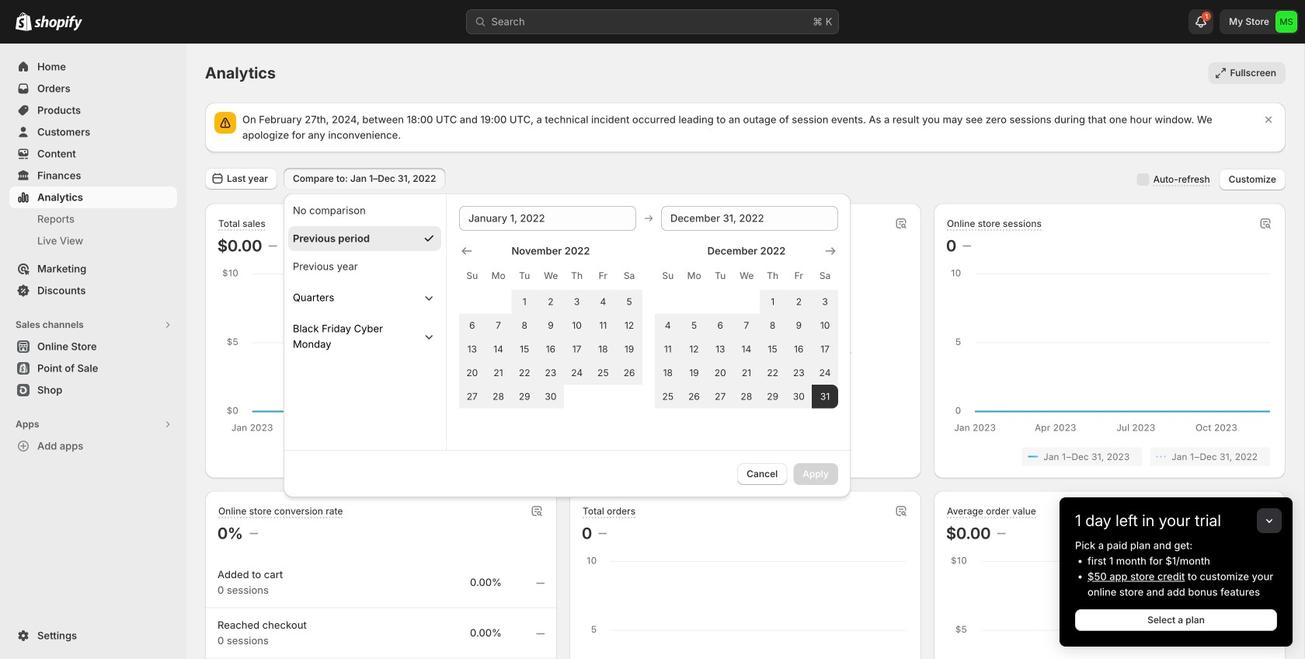 Task type: describe. For each thing, give the bounding box(es) containing it.
YYYY-MM-DD text field
[[661, 206, 839, 231]]

1 saturday element from the left
[[617, 262, 643, 290]]

wednesday element for the monday element corresponding to first grid from the right tuesday element
[[734, 262, 760, 290]]

sunday element for the monday element corresponding to first grid from the right
[[655, 262, 681, 290]]

1 list from the left
[[221, 447, 542, 466]]

2 saturday element from the left
[[813, 262, 839, 290]]

2 grid from the left
[[655, 243, 839, 409]]



Task type: locate. For each thing, give the bounding box(es) containing it.
tuesday element for the monday element corresponding to 1st grid from the left
[[512, 262, 538, 290]]

tuesday element down yyyy-mm-dd text box
[[708, 262, 734, 290]]

0 horizontal spatial grid
[[459, 243, 643, 409]]

saturday element
[[617, 262, 643, 290], [813, 262, 839, 290]]

0 horizontal spatial wednesday element
[[538, 262, 564, 290]]

monday element
[[486, 262, 512, 290], [681, 262, 708, 290]]

2 list from the left
[[950, 447, 1271, 466]]

friday element for 1st saturday element from right
[[786, 262, 813, 290]]

1 horizontal spatial monday element
[[681, 262, 708, 290]]

1 wednesday element from the left
[[538, 262, 564, 290]]

0 horizontal spatial monday element
[[486, 262, 512, 290]]

sunday element
[[459, 262, 486, 290], [655, 262, 681, 290]]

2 sunday element from the left
[[655, 262, 681, 290]]

1 horizontal spatial wednesday element
[[734, 262, 760, 290]]

1 thursday element from the left
[[564, 262, 590, 290]]

my store image
[[1276, 11, 1298, 33]]

0 horizontal spatial thursday element
[[564, 262, 590, 290]]

2 friday element from the left
[[786, 262, 813, 290]]

1 horizontal spatial tuesday element
[[708, 262, 734, 290]]

friday element
[[590, 262, 617, 290], [786, 262, 813, 290]]

thursday element down yyyy-mm-dd text box
[[760, 262, 786, 290]]

0 horizontal spatial friday element
[[590, 262, 617, 290]]

1 friday element from the left
[[590, 262, 617, 290]]

1 horizontal spatial grid
[[655, 243, 839, 409]]

thursday element down yyyy-mm-dd text field
[[564, 262, 590, 290]]

0 horizontal spatial tuesday element
[[512, 262, 538, 290]]

0 horizontal spatial list
[[221, 447, 542, 466]]

1 horizontal spatial sunday element
[[655, 262, 681, 290]]

monday element for 1st grid from the left
[[486, 262, 512, 290]]

shopify image
[[34, 15, 82, 31]]

1 grid from the left
[[459, 243, 643, 409]]

1 sunday element from the left
[[459, 262, 486, 290]]

wednesday element for tuesday element related to the monday element corresponding to 1st grid from the left
[[538, 262, 564, 290]]

2 tuesday element from the left
[[708, 262, 734, 290]]

0 horizontal spatial saturday element
[[617, 262, 643, 290]]

wednesday element
[[538, 262, 564, 290], [734, 262, 760, 290]]

2 thursday element from the left
[[760, 262, 786, 290]]

monday element for first grid from the right
[[681, 262, 708, 290]]

1 tuesday element from the left
[[512, 262, 538, 290]]

YYYY-MM-DD text field
[[459, 206, 637, 231]]

tuesday element
[[512, 262, 538, 290], [708, 262, 734, 290]]

2 monday element from the left
[[681, 262, 708, 290]]

thursday element for 1st saturday element from right
[[760, 262, 786, 290]]

1 horizontal spatial list
[[950, 447, 1271, 466]]

0 horizontal spatial sunday element
[[459, 262, 486, 290]]

friday element for 1st saturday element from the left
[[590, 262, 617, 290]]

1 horizontal spatial thursday element
[[760, 262, 786, 290]]

list
[[221, 447, 542, 466], [950, 447, 1271, 466]]

thursday element
[[564, 262, 590, 290], [760, 262, 786, 290]]

wednesday element down yyyy-mm-dd text field
[[538, 262, 564, 290]]

tuesday element down yyyy-mm-dd text field
[[512, 262, 538, 290]]

thursday element for 1st saturday element from the left
[[564, 262, 590, 290]]

1 horizontal spatial saturday element
[[813, 262, 839, 290]]

1 horizontal spatial friday element
[[786, 262, 813, 290]]

sunday element for the monday element corresponding to 1st grid from the left
[[459, 262, 486, 290]]

2 wednesday element from the left
[[734, 262, 760, 290]]

wednesday element down yyyy-mm-dd text box
[[734, 262, 760, 290]]

tuesday element for the monday element corresponding to first grid from the right
[[708, 262, 734, 290]]

grid
[[459, 243, 643, 409], [655, 243, 839, 409]]

1 monday element from the left
[[486, 262, 512, 290]]

shopify image
[[16, 12, 32, 31]]



Task type: vqa. For each thing, say whether or not it's contained in the screenshot.
The Thursday ELEMENT to the left
yes



